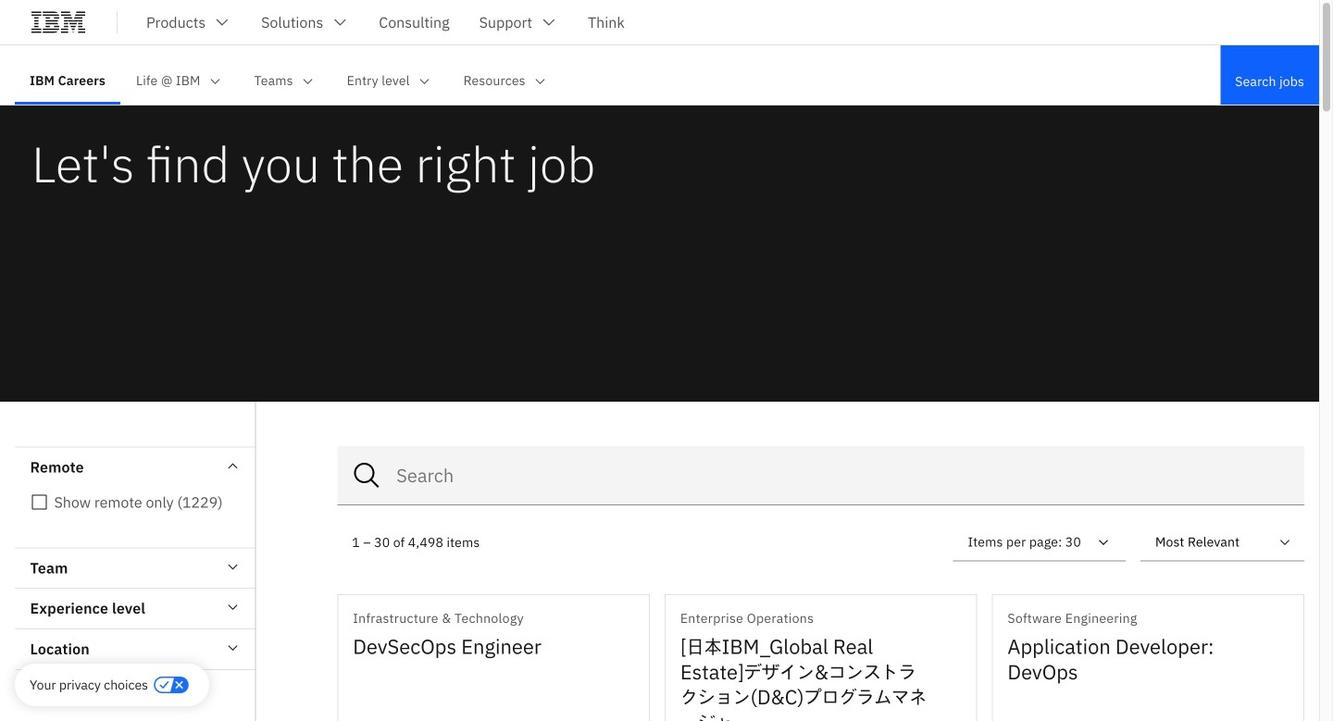 Task type: vqa. For each thing, say whether or not it's contained in the screenshot.
Let's talk Element
no



Task type: describe. For each thing, give the bounding box(es) containing it.
your privacy choices element
[[30, 675, 148, 695]]



